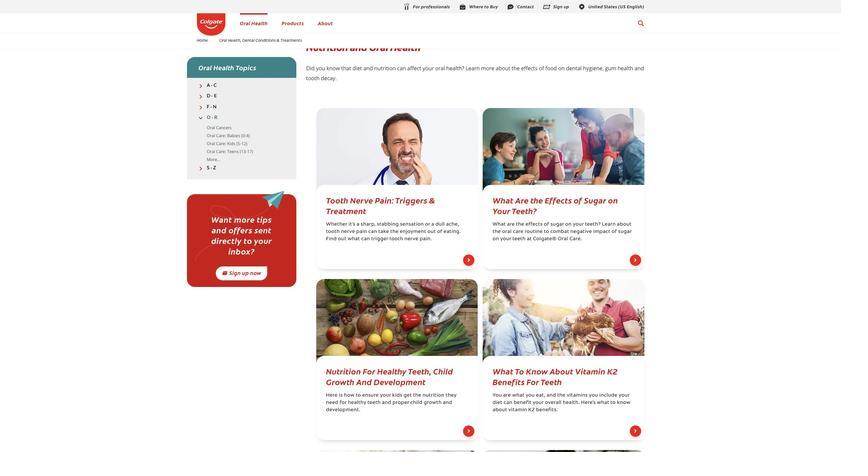 Task type: vqa. For each thing, say whether or not it's contained in the screenshot.


Task type: describe. For each thing, give the bounding box(es) containing it.
here
[[326, 393, 338, 398]]

and
[[357, 377, 372, 387]]

oral care: teens (13-17) link
[[207, 149, 253, 155]]

d - e button
[[187, 94, 296, 99]]

1 horizontal spatial out
[[428, 230, 436, 235]]

more... link
[[207, 157, 220, 163]]

teeth,
[[408, 366, 432, 377]]

can inside did you know that diet and nutrition can affect your oral health? learn more about the effects of food on dental hygiene, gum health and tooth decay.
[[397, 65, 406, 72]]

of inside what are the effects of sugar on your teeth?
[[574, 195, 583, 206]]

your up negative
[[573, 222, 584, 227]]

to inside what are the effects of sugar on your teeth? learn about the oral care routine to combat negative impact of sugar on your teeth at colgate® oral care.
[[544, 230, 550, 235]]

treatments
[[281, 38, 302, 43]]

1 vertical spatial out
[[338, 237, 347, 242]]

enjoyment
[[400, 230, 427, 235]]

can down sharp, at left
[[369, 230, 377, 235]]

now
[[250, 269, 262, 277]]

routine
[[525, 230, 543, 235]]

d
[[207, 94, 210, 99]]

- for s
[[211, 166, 212, 171]]

benefits
[[493, 377, 525, 387]]

2 horizontal spatial health
[[390, 41, 421, 54]]

17)
[[247, 149, 253, 155]]

pain.
[[420, 237, 432, 242]]

your inside did you know that diet and nutrition can affect your oral health? learn more about the effects of food on dental hygiene, gum health and tooth decay.
[[423, 65, 434, 72]]

triggers
[[395, 195, 428, 206]]

nutrition for nutrition and oral health
[[306, 41, 348, 54]]

sugar
[[585, 195, 607, 206]]

your down eat,
[[533, 401, 544, 406]]

health.
[[563, 401, 580, 406]]

home
[[197, 38, 208, 43]]

o - r menu
[[187, 124, 296, 164]]

ache,
[[446, 222, 459, 227]]

oral health
[[240, 20, 268, 27]]

kids
[[392, 393, 403, 398]]

s - z button
[[187, 166, 296, 171]]

for inside what to know about vitamin k2 benefits for teeth
[[527, 377, 540, 387]]

vitamins
[[567, 393, 588, 398]]

directly
[[211, 235, 242, 246]]

teeth inside what are the effects of sugar on your teeth? learn about the oral care routine to combat negative impact of sugar on your teeth at colgate® oral care.
[[513, 237, 526, 242]]

oral care: kids (5-12) link
[[207, 141, 247, 147]]

about inside what to know about vitamin k2 benefits for teeth
[[550, 366, 574, 377]]

k2 inside what to know about vitamin k2 benefits for teeth
[[608, 366, 618, 377]]

location icon image
[[578, 3, 586, 11]]

tooth
[[326, 195, 349, 206]]

know inside did you know that diet and nutrition can affect your oral health? learn more about the effects of food on dental hygiene, gum health and tooth decay.
[[327, 65, 340, 72]]

o - r button
[[187, 115, 296, 121]]

sensation
[[400, 222, 424, 227]]

diet inside you are what you eat, and the vitamins you include your diet can benefit your overall health. here's what to know about vitamin k2 benefits.
[[493, 401, 503, 406]]

on inside what are the effects of sugar on your teeth?
[[609, 195, 618, 206]]

n
[[213, 105, 217, 110]]

about inside you are what you eat, and the vitamins you include your diet can benefit your overall health. here's what to know about vitamin k2 benefits.
[[493, 408, 508, 413]]

tooth inside did you know that diet and nutrition can affect your oral health? learn more about the effects of food on dental hygiene, gum health and tooth decay.
[[306, 75, 320, 82]]

pain
[[357, 230, 367, 235]]

and down they
[[443, 401, 453, 406]]

& for conditions
[[277, 38, 280, 43]]

teeth inside here is how to ensure your kids get the nutrition they need for healthy teeth and proper child growth and development.
[[368, 401, 381, 406]]

teens
[[227, 149, 239, 155]]

treatment
[[326, 205, 367, 216]]

here is how to ensure your kids get the nutrition they need for healthy teeth and proper child growth and development.
[[326, 393, 457, 413]]

whether it's a sharp, stabbing sensation or a dull ache, tooth nerve pain can take the enjoyment out of eating. find out what can trigger tooth nerve pain.
[[326, 222, 461, 242]]

about button
[[318, 20, 333, 27]]

products
[[282, 20, 304, 27]]

2 vertical spatial what
[[597, 401, 610, 406]]

kids
[[227, 141, 235, 147]]

eating.
[[444, 230, 461, 235]]

take
[[379, 230, 389, 235]]

contact icon image
[[507, 3, 515, 11]]

your left at
[[501, 237, 512, 242]]

and inside you are what you eat, and the vitamins you include your diet can benefit your overall health. here's what to know about vitamin k2 benefits.
[[547, 393, 556, 398]]

topics
[[236, 63, 256, 72]]

you are what you eat, and the vitamins you include your diet can benefit your overall health. here's what to know about vitamin k2 benefits.
[[493, 393, 631, 413]]

sign up now link
[[216, 267, 268, 281]]

healthy
[[377, 366, 407, 377]]

c
[[214, 83, 217, 88]]

did
[[306, 65, 315, 72]]

include
[[600, 393, 618, 398]]

nerve
[[350, 195, 373, 206]]

a
[[207, 83, 210, 88]]

hygiene,
[[583, 65, 604, 72]]

about inside what are the effects of sugar on your teeth? learn about the oral care routine to combat negative impact of sugar on your teeth at colgate® oral care.
[[617, 222, 632, 227]]

benefit
[[514, 401, 532, 406]]

oral care: babies (0-4) link
[[207, 133, 250, 139]]

at
[[527, 237, 532, 242]]

development
[[374, 377, 426, 387]]

r
[[214, 115, 218, 120]]

oral health topics
[[199, 63, 256, 72]]

1 a from the left
[[357, 222, 360, 227]]

cancers
[[216, 125, 232, 131]]

are for for
[[503, 393, 511, 398]]

sign
[[229, 269, 241, 277]]

for professionals icon image
[[403, 3, 411, 11]]

oral health, dental conditions & treatments link
[[215, 38, 307, 43]]

to inside want more tips and offers sent directly to your inbox?
[[244, 235, 252, 246]]

negative
[[571, 230, 592, 235]]

0 horizontal spatial nerve
[[341, 230, 355, 235]]

1 vertical spatial sugar
[[619, 230, 632, 235]]

(13-
[[240, 149, 247, 155]]

and inside want more tips and offers sent directly to your inbox?
[[212, 225, 227, 236]]

what to know about vitamin k2 benefits for teeth
[[493, 366, 618, 387]]

tips
[[257, 214, 272, 225]]

nutrition inside did you know that diet and nutrition can affect your oral health? learn more about the effects of food on dental hygiene, gum health and tooth decay.
[[375, 65, 396, 72]]

development.
[[326, 408, 361, 413]]

of down learn
[[612, 230, 617, 235]]

z
[[213, 166, 216, 171]]

oral inside what are the effects of sugar on your teeth? learn about the oral care routine to combat negative impact of sugar on your teeth at colgate® oral care.
[[502, 230, 512, 235]]

diet inside did you know that diet and nutrition can affect your oral health? learn more about the effects of food on dental hygiene, gum health and tooth decay.
[[353, 65, 362, 72]]

sign up now
[[229, 269, 262, 277]]

- for d
[[212, 94, 213, 99]]

s - z
[[207, 166, 216, 171]]

can down pain
[[361, 237, 370, 242]]

what for what are the effects of sugar on your teeth?
[[493, 195, 514, 206]]

up
[[242, 269, 249, 277]]

to inside here is how to ensure your kids get the nutrition they need for healthy teeth and proper child growth and development.
[[356, 393, 361, 398]]

healthy
[[348, 401, 367, 406]]

can inside you are what you eat, and the vitamins you include your diet can benefit your overall health. here's what to know about vitamin k2 benefits.
[[504, 401, 513, 406]]

oral health topics button
[[187, 57, 296, 78]]

and left 'proper'
[[382, 401, 392, 406]]

ensure
[[362, 393, 379, 398]]

what for what are the effects of sugar on your teeth? learn about the oral care routine to combat negative impact of sugar on your teeth at colgate® oral care.
[[493, 222, 506, 227]]

sign up icon image
[[543, 3, 551, 11]]

gum health
[[606, 65, 634, 72]]

inbox?
[[228, 246, 255, 257]]

effects inside did you know that diet and nutrition can affect your oral health? learn more about the effects of food on dental hygiene, gum health and tooth decay.
[[522, 65, 538, 72]]

home link
[[193, 38, 212, 43]]

care.
[[570, 237, 582, 242]]

1 vertical spatial nerve
[[405, 237, 419, 242]]

oral health, dental conditions & treatments
[[220, 38, 302, 43]]

on up combat
[[566, 222, 572, 227]]

what for what to know about vitamin k2 benefits for teeth
[[493, 366, 514, 377]]

the inside what are the effects of sugar on your teeth?
[[531, 195, 543, 206]]



Task type: locate. For each thing, give the bounding box(es) containing it.
0 horizontal spatial k2
[[529, 408, 535, 413]]

of left the food
[[539, 65, 544, 72]]

dental
[[566, 65, 582, 72]]

health,
[[228, 38, 242, 43]]

tooth up find
[[326, 230, 340, 235]]

- right a
[[211, 83, 213, 88]]

0 vertical spatial nutrition
[[375, 65, 396, 72]]

affect
[[408, 65, 422, 72]]

what inside what to know about vitamin k2 benefits for teeth
[[493, 366, 514, 377]]

- inside o - r popup button
[[212, 115, 213, 120]]

food
[[546, 65, 557, 72]]

are
[[516, 195, 529, 206]]

a - c
[[207, 83, 217, 88]]

1 vertical spatial effects
[[526, 222, 543, 227]]

(0-
[[241, 133, 246, 139]]

- inside d - e "dropdown button"
[[212, 94, 213, 99]]

the
[[512, 65, 520, 72], [531, 195, 543, 206], [516, 222, 525, 227], [391, 230, 399, 235], [493, 230, 501, 235], [413, 393, 422, 398], [558, 393, 566, 398]]

conditions
[[256, 38, 276, 43]]

on
[[559, 65, 565, 72], [609, 195, 618, 206], [566, 222, 572, 227], [493, 237, 499, 242]]

1 vertical spatial nutrition
[[326, 366, 361, 377]]

teeth down "ensure"
[[368, 401, 381, 406]]

- left r at the left
[[212, 115, 213, 120]]

health up oral health, dental conditions & treatments link
[[252, 20, 268, 27]]

and up overall
[[547, 393, 556, 398]]

1 horizontal spatial more
[[481, 65, 495, 72]]

what inside what are the effects of sugar on your teeth? learn about the oral care routine to combat negative impact of sugar on your teeth at colgate® oral care.
[[493, 222, 506, 227]]

your inside want more tips and offers sent directly to your inbox?
[[254, 235, 272, 246]]

- for f
[[211, 105, 212, 110]]

diet down you
[[493, 401, 503, 406]]

the inside did you know that diet and nutrition can affect your oral health? learn more about the effects of food on dental hygiene, gum health and tooth decay.
[[512, 65, 520, 72]]

growth
[[326, 377, 355, 387]]

of down "dull"
[[437, 230, 443, 235]]

you right did
[[316, 65, 325, 72]]

for
[[340, 401, 347, 406]]

health for oral health
[[252, 20, 268, 27]]

want more tips and offers sent directly to your inbox?
[[211, 214, 272, 257]]

tooth down did
[[306, 75, 320, 82]]

1 horizontal spatial know
[[617, 401, 631, 406]]

1 horizontal spatial oral
[[502, 230, 512, 235]]

None search field
[[638, 17, 645, 30]]

the inside whether it's a sharp, stabbing sensation or a dull ache, tooth nerve pain can take the enjoyment out of eating. find out what can trigger tooth nerve pain.
[[391, 230, 399, 235]]

oral health button
[[240, 20, 268, 27]]

1 vertical spatial what
[[493, 222, 506, 227]]

1 vertical spatial &
[[430, 195, 436, 206]]

want
[[211, 214, 232, 225]]

- right f
[[211, 105, 212, 110]]

k2 inside you are what you eat, and the vitamins you include your diet can benefit your overall health. here's what to know about vitamin k2 benefits.
[[529, 408, 535, 413]]

0 horizontal spatial tooth
[[306, 75, 320, 82]]

1 horizontal spatial sugar
[[619, 230, 632, 235]]

oral cancers oral care: babies (0-4) oral care: kids (5-12) oral care: teens (13-17) more...
[[207, 125, 253, 163]]

nutrition up growth
[[423, 393, 445, 398]]

sent
[[255, 225, 272, 236]]

1 horizontal spatial &
[[430, 195, 436, 206]]

what down your
[[493, 222, 506, 227]]

know down include
[[617, 401, 631, 406]]

o
[[207, 115, 211, 120]]

of inside whether it's a sharp, stabbing sensation or a dull ache, tooth nerve pain can take the enjoyment out of eating. find out what can trigger tooth nerve pain.
[[437, 230, 443, 235]]

what inside whether it's a sharp, stabbing sensation or a dull ache, tooth nerve pain can take the enjoyment out of eating. find out what can trigger tooth nerve pain.
[[348, 237, 360, 242]]

of left sugar
[[574, 195, 583, 206]]

of up colgate®
[[544, 222, 550, 227]]

stabbing
[[377, 222, 399, 227]]

1 vertical spatial are
[[503, 393, 511, 398]]

diet right that at the left of the page
[[353, 65, 362, 72]]

know inside you are what you eat, and the vitamins you include your diet can benefit your overall health. here's what to know about vitamin k2 benefits.
[[617, 401, 631, 406]]

1 horizontal spatial k2
[[608, 366, 618, 377]]

& right triggers
[[430, 195, 436, 206]]

out right find
[[338, 237, 347, 242]]

- inside f - n dropdown button
[[211, 105, 212, 110]]

teeth down care
[[513, 237, 526, 242]]

0 horizontal spatial a
[[357, 222, 360, 227]]

what are the effects of sugar on your teeth? learn about the oral care routine to combat negative impact of sugar on your teeth at colgate® oral care.
[[493, 222, 632, 242]]

0 horizontal spatial know
[[327, 65, 340, 72]]

your
[[423, 65, 434, 72], [573, 222, 584, 227], [254, 235, 272, 246], [501, 237, 512, 242], [380, 393, 391, 398], [619, 393, 630, 398], [533, 401, 544, 406]]

and down nutrition and oral health
[[364, 65, 373, 72]]

what up benefit
[[513, 393, 525, 398]]

more...
[[207, 157, 220, 163]]

1 vertical spatial diet
[[493, 401, 503, 406]]

0 horizontal spatial what
[[348, 237, 360, 242]]

nerve down it's
[[341, 230, 355, 235]]

0 vertical spatial sugar
[[551, 222, 564, 227]]

can up vitamin on the right bottom of the page
[[504, 401, 513, 406]]

0 horizontal spatial out
[[338, 237, 347, 242]]

1 vertical spatial about
[[617, 222, 632, 227]]

0 horizontal spatial more
[[234, 214, 255, 225]]

for left healthy
[[363, 366, 376, 377]]

on right the food
[[559, 65, 565, 72]]

0 vertical spatial &
[[277, 38, 280, 43]]

& right "conditions"
[[277, 38, 280, 43]]

1 horizontal spatial tooth
[[326, 230, 340, 235]]

vitamin
[[576, 366, 606, 377]]

-
[[211, 83, 213, 88], [212, 94, 213, 99], [211, 105, 212, 110], [212, 115, 213, 120], [211, 166, 212, 171]]

0 vertical spatial out
[[428, 230, 436, 235]]

for inside nutrition for healthy teeth, child growth and development
[[363, 366, 376, 377]]

0 vertical spatial more
[[481, 65, 495, 72]]

your right affect
[[423, 65, 434, 72]]

2 vertical spatial tooth
[[390, 237, 403, 242]]

decay.
[[321, 75, 337, 82]]

out
[[428, 230, 436, 235], [338, 237, 347, 242]]

& inside tooth nerve pain: triggers & treatment
[[430, 195, 436, 206]]

0 vertical spatial care:
[[216, 133, 226, 139]]

- for a
[[211, 83, 213, 88]]

colgate® logo image
[[197, 13, 225, 36]]

nutrition inside nutrition for healthy teeth, child growth and development
[[326, 366, 361, 377]]

- inside s - z dropdown button
[[211, 166, 212, 171]]

k2 down benefit
[[529, 408, 535, 413]]

oral
[[436, 65, 445, 72], [502, 230, 512, 235]]

1 horizontal spatial for
[[527, 377, 540, 387]]

what down include
[[597, 401, 610, 406]]

2 a from the left
[[432, 222, 435, 227]]

you inside did you know that diet and nutrition can affect your oral health? learn more about the effects of food on dental hygiene, gum health and tooth decay.
[[316, 65, 325, 72]]

0 horizontal spatial oral
[[436, 65, 445, 72]]

diet
[[353, 65, 362, 72], [493, 401, 503, 406]]

0 horizontal spatial about
[[318, 20, 333, 27]]

2 care: from the top
[[216, 141, 226, 147]]

health inside dropdown button
[[214, 63, 235, 72]]

you
[[493, 393, 502, 398]]

you up here's
[[589, 393, 599, 398]]

know up decay.
[[327, 65, 340, 72]]

0 vertical spatial are
[[507, 222, 515, 227]]

for
[[363, 366, 376, 377], [527, 377, 540, 387]]

where to buy icon image
[[459, 3, 467, 11]]

teeth
[[541, 377, 562, 387]]

2 horizontal spatial tooth
[[390, 237, 403, 242]]

1 horizontal spatial teeth
[[513, 237, 526, 242]]

1 vertical spatial more
[[234, 214, 255, 225]]

for up eat,
[[527, 377, 540, 387]]

health up c
[[214, 63, 235, 72]]

your inside here is how to ensure your kids get the nutrition they need for healthy teeth and proper child growth and development.
[[380, 393, 391, 398]]

0 horizontal spatial teeth
[[368, 401, 381, 406]]

effects
[[545, 195, 572, 206]]

how
[[344, 393, 355, 398]]

the inside here is how to ensure your kids get the nutrition they need for healthy teeth and proper child growth and development.
[[413, 393, 422, 398]]

1 care: from the top
[[216, 133, 226, 139]]

about
[[318, 20, 333, 27], [550, 366, 574, 377]]

of inside did you know that diet and nutrition can affect your oral health? learn more about the effects of food on dental hygiene, gum health and tooth decay.
[[539, 65, 544, 72]]

what inside what are the effects of sugar on your teeth?
[[493, 195, 514, 206]]

- inside a - c dropdown button
[[211, 83, 213, 88]]

are inside what are the effects of sugar on your teeth? learn about the oral care routine to combat negative impact of sugar on your teeth at colgate® oral care.
[[507, 222, 515, 227]]

0 vertical spatial what
[[348, 237, 360, 242]]

nutrition down the "about" popup button
[[306, 41, 348, 54]]

1 vertical spatial teeth
[[368, 401, 381, 406]]

health? learn
[[447, 65, 480, 72]]

2 horizontal spatial you
[[589, 393, 599, 398]]

1 vertical spatial what
[[513, 393, 525, 398]]

k2 right vitamin
[[608, 366, 618, 377]]

0 vertical spatial what
[[493, 195, 514, 206]]

what are the effects of sugar on your teeth?
[[493, 195, 618, 216]]

nutrition inside here is how to ensure your kids get the nutrition they need for healthy teeth and proper child growth and development.
[[423, 393, 445, 398]]

2 vertical spatial health
[[214, 63, 235, 72]]

vitamin
[[509, 408, 527, 413]]

combat
[[551, 230, 570, 235]]

effects up routine
[[526, 222, 543, 227]]

1 vertical spatial care:
[[216, 141, 226, 147]]

to up colgate®
[[544, 230, 550, 235]]

overall
[[545, 401, 562, 406]]

tooth nerve pain: triggers & treatment
[[326, 195, 436, 216]]

oral inside dropdown button
[[199, 63, 212, 72]]

care: down oral care: kids (5-12) link
[[216, 149, 226, 155]]

benefits.
[[536, 408, 558, 413]]

0 horizontal spatial for
[[363, 366, 376, 377]]

your down tips
[[254, 235, 272, 246]]

sugar up combat
[[551, 222, 564, 227]]

your left kids
[[380, 393, 391, 398]]

to
[[515, 366, 525, 377]]

care: down oral cancers link
[[216, 133, 226, 139]]

babies
[[227, 133, 240, 139]]

teeth?
[[585, 222, 601, 227]]

& for triggers
[[430, 195, 436, 206]]

about inside did you know that diet and nutrition can affect your oral health? learn more about the effects of food on dental hygiene, gum health and tooth decay.
[[496, 65, 511, 72]]

3 what from the top
[[493, 366, 514, 377]]

oral
[[240, 20, 250, 27], [220, 38, 227, 43], [369, 41, 388, 54], [199, 63, 212, 72], [207, 125, 215, 131], [207, 133, 215, 139], [207, 141, 215, 147], [207, 149, 215, 155], [558, 237, 569, 242]]

oral inside did you know that diet and nutrition can affect your oral health? learn more about the effects of food on dental hygiene, gum health and tooth decay.
[[436, 65, 445, 72]]

0 vertical spatial effects
[[522, 65, 538, 72]]

about right products at the top of the page
[[318, 20, 333, 27]]

1 vertical spatial health
[[390, 41, 421, 54]]

0 horizontal spatial sugar
[[551, 222, 564, 227]]

your right include
[[619, 393, 630, 398]]

is
[[339, 393, 343, 398]]

1 vertical spatial tooth
[[326, 230, 340, 235]]

1 horizontal spatial nerve
[[405, 237, 419, 242]]

0 horizontal spatial &
[[277, 38, 280, 43]]

2 horizontal spatial what
[[597, 401, 610, 406]]

proper
[[393, 401, 409, 406]]

health
[[252, 20, 268, 27], [390, 41, 421, 54], [214, 63, 235, 72]]

1 horizontal spatial diet
[[493, 401, 503, 406]]

sugar right impact
[[619, 230, 632, 235]]

care:
[[216, 133, 226, 139], [216, 141, 226, 147], [216, 149, 226, 155]]

trigger
[[371, 237, 388, 242]]

a
[[357, 222, 360, 227], [432, 222, 435, 227]]

- right the s in the top left of the page
[[211, 166, 212, 171]]

growth
[[424, 401, 442, 406]]

1 horizontal spatial nutrition
[[423, 393, 445, 398]]

impact
[[594, 230, 611, 235]]

pain:
[[375, 195, 394, 206]]

2 vertical spatial care:
[[216, 149, 226, 155]]

a right or
[[432, 222, 435, 227]]

o - r
[[207, 115, 218, 120]]

the inside you are what you eat, and the vitamins you include your diet can benefit your overall health. here's what to know about vitamin k2 benefits.
[[558, 393, 566, 398]]

are up care
[[507, 222, 515, 227]]

(5-
[[237, 141, 241, 147]]

on down your
[[493, 237, 499, 242]]

care: left kids on the left
[[216, 141, 226, 147]]

4)
[[246, 133, 250, 139]]

1 vertical spatial about
[[550, 366, 574, 377]]

to down include
[[611, 401, 616, 406]]

on right sugar
[[609, 195, 618, 206]]

what left "are"
[[493, 195, 514, 206]]

0 vertical spatial nerve
[[341, 230, 355, 235]]

more inside want more tips and offers sent directly to your inbox?
[[234, 214, 255, 225]]

2 vertical spatial what
[[493, 366, 514, 377]]

here's
[[582, 401, 596, 406]]

about right know
[[550, 366, 574, 377]]

health for oral health topics
[[214, 63, 235, 72]]

colgate®
[[533, 237, 557, 242]]

0 vertical spatial know
[[327, 65, 340, 72]]

what down pain
[[348, 237, 360, 242]]

nutrition left affect
[[375, 65, 396, 72]]

whether
[[326, 222, 348, 227]]

0 vertical spatial about
[[318, 20, 333, 27]]

find
[[326, 237, 337, 242]]

nutrition up "is"
[[326, 366, 361, 377]]

1 horizontal spatial about
[[550, 366, 574, 377]]

on inside did you know that diet and nutrition can affect your oral health? learn more about the effects of food on dental hygiene, gum health and tooth decay.
[[559, 65, 565, 72]]

0 vertical spatial tooth
[[306, 75, 320, 82]]

effects inside what are the effects of sugar on your teeth? learn about the oral care routine to combat negative impact of sugar on your teeth at colgate® oral care.
[[526, 222, 543, 227]]

0 vertical spatial k2
[[608, 366, 618, 377]]

nutrition
[[375, 65, 396, 72], [423, 393, 445, 398]]

to left sent at the left of page
[[244, 235, 252, 246]]

2 what from the top
[[493, 222, 506, 227]]

you left eat,
[[526, 393, 535, 398]]

and up that at the left of the page
[[350, 41, 367, 54]]

0 horizontal spatial you
[[316, 65, 325, 72]]

eat,
[[536, 393, 546, 398]]

are inside you are what you eat, and the vitamins you include your diet can benefit your overall health. here's what to know about vitamin k2 benefits.
[[503, 393, 511, 398]]

2 vertical spatial about
[[493, 408, 508, 413]]

to up healthy
[[356, 393, 361, 398]]

can left affect
[[397, 65, 406, 72]]

1 vertical spatial oral
[[502, 230, 512, 235]]

tooth
[[306, 75, 320, 82], [326, 230, 340, 235], [390, 237, 403, 242]]

3 care: from the top
[[216, 149, 226, 155]]

1 horizontal spatial what
[[513, 393, 525, 398]]

more inside did you know that diet and nutrition can affect your oral health? learn more about the effects of food on dental hygiene, gum health and tooth decay.
[[481, 65, 495, 72]]

0 vertical spatial diet
[[353, 65, 362, 72]]

are right you
[[503, 393, 511, 398]]

more right health? learn on the right top
[[481, 65, 495, 72]]

f - n button
[[187, 104, 296, 110]]

more left tips
[[234, 214, 255, 225]]

1 what from the top
[[493, 195, 514, 206]]

1 vertical spatial nutrition
[[423, 393, 445, 398]]

1 vertical spatial k2
[[529, 408, 535, 413]]

get
[[404, 393, 412, 398]]

paper airplane image
[[195, 188, 288, 266]]

tooth right trigger
[[390, 237, 403, 242]]

out down or
[[428, 230, 436, 235]]

sugar
[[551, 222, 564, 227], [619, 230, 632, 235]]

- left e
[[212, 94, 213, 99]]

0 horizontal spatial diet
[[353, 65, 362, 72]]

d - e
[[207, 94, 217, 99]]

0 vertical spatial about
[[496, 65, 511, 72]]

oral inside what are the effects of sugar on your teeth? learn about the oral care routine to combat negative impact of sugar on your teeth at colgate® oral care.
[[558, 237, 569, 242]]

0 horizontal spatial health
[[214, 63, 235, 72]]

0 vertical spatial nutrition
[[306, 41, 348, 54]]

nutrition for nutrition for healthy teeth, child growth and development
[[326, 366, 361, 377]]

0 vertical spatial oral
[[436, 65, 445, 72]]

1 horizontal spatial health
[[252, 20, 268, 27]]

0 vertical spatial teeth
[[513, 237, 526, 242]]

need
[[326, 401, 339, 406]]

or
[[425, 222, 430, 227]]

- for o
[[212, 115, 213, 120]]

0 horizontal spatial nutrition
[[375, 65, 396, 72]]

oral left care
[[502, 230, 512, 235]]

0 vertical spatial health
[[252, 20, 268, 27]]

nerve down enjoyment
[[405, 237, 419, 242]]

oral left health? learn on the right top
[[436, 65, 445, 72]]

1 horizontal spatial you
[[526, 393, 535, 398]]

and right gum health
[[635, 65, 645, 72]]

effects left the food
[[522, 65, 538, 72]]

to inside you are what you eat, and the vitamins you include your diet can benefit your overall health. here's what to know about vitamin k2 benefits.
[[611, 401, 616, 406]]

1 horizontal spatial a
[[432, 222, 435, 227]]

and left offers
[[212, 225, 227, 236]]

what left to
[[493, 366, 514, 377]]

1 vertical spatial know
[[617, 401, 631, 406]]

12)
[[241, 141, 247, 147]]

a right it's
[[357, 222, 360, 227]]

are for your
[[507, 222, 515, 227]]

dental
[[242, 38, 255, 43]]

health up affect
[[390, 41, 421, 54]]



